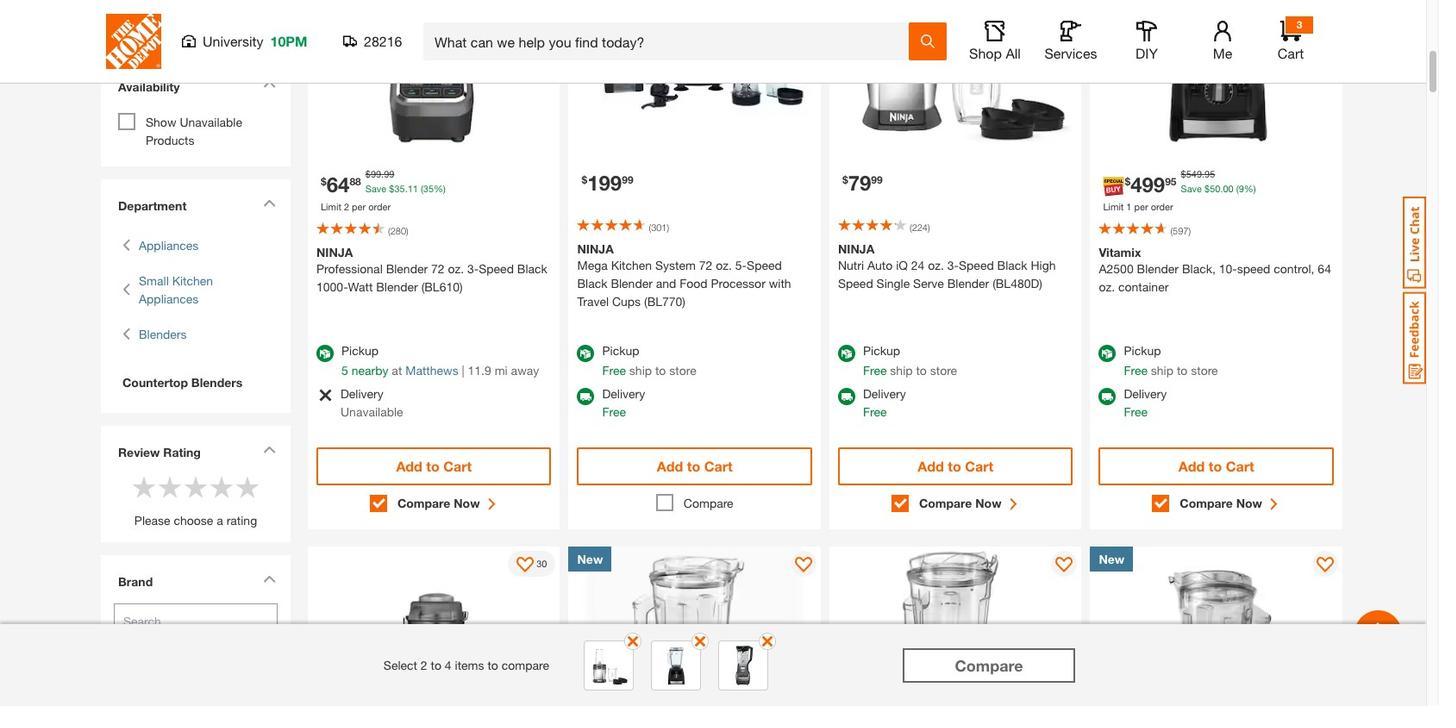 Task type: vqa. For each thing, say whether or not it's contained in the screenshot.
oz. in VITAMIX A2500 BLENDER BLACK, 10-SPEED CONTROL, 64 OZ. CONTAINER
yes



Task type: locate. For each thing, give the bounding box(es) containing it.
2 display image from the left
[[795, 557, 813, 575]]

2 now from the left
[[976, 496, 1002, 511]]

0 horizontal spatial product image
[[587, 644, 631, 687]]

3 available for pickup image from the left
[[838, 345, 856, 362]]

64
[[327, 172, 350, 196], [1318, 261, 1332, 276]]

0 horizontal spatial display image
[[517, 557, 534, 575]]

1 horizontal spatial ninja
[[578, 242, 614, 256]]

unavailable down availability link
[[180, 115, 242, 129]]

store
[[670, 363, 697, 378], [931, 363, 958, 378], [1192, 363, 1219, 378]]

1 display image from the left
[[1056, 557, 1073, 575]]

2 limit from the left
[[1104, 201, 1124, 212]]

64 inside vitamix a2500 blender black, 10-speed control, 64 oz. container
[[1318, 261, 1332, 276]]

2 horizontal spatial store
[[1192, 363, 1219, 378]]

1 horizontal spatial %)
[[1245, 182, 1257, 194]]

high
[[1031, 258, 1056, 273]]

kitchen up cups
[[611, 258, 652, 273]]

limit inside the $ 64 88 $ 99 . 99 save $ 35 . 11 ( 35 %) limit 2 per order
[[321, 201, 341, 212]]

2 horizontal spatial black
[[998, 258, 1028, 273]]

pickup down single at the right top
[[863, 343, 901, 358]]

day
[[194, 14, 215, 28]]

ninja inside ninja mega kitchen system 72 oz. 5-speed black blender and food processor with travel cups (bl770)
[[578, 242, 614, 256]]

pickup for 64
[[342, 343, 379, 358]]

0 horizontal spatial 3-
[[468, 261, 479, 276]]

) for 549
[[1189, 225, 1191, 236]]

brand link
[[110, 564, 282, 604]]

1 vertical spatial 64
[[1318, 261, 1332, 276]]

delivery
[[219, 14, 262, 28], [341, 386, 384, 401], [603, 386, 645, 401], [863, 386, 906, 401], [1124, 386, 1167, 401]]

1 ship from the left
[[630, 363, 652, 378]]

free for available shipping image
[[603, 405, 626, 419]]

1 order from the left
[[369, 201, 391, 212]]

3 delivery free from the left
[[1124, 386, 1167, 419]]

caret icon image
[[263, 80, 276, 88], [263, 199, 276, 207], [263, 446, 276, 454], [263, 575, 276, 583]]

ship for 199
[[630, 363, 652, 378]]

0 horizontal spatial compare now
[[398, 496, 480, 511]]

pickup down cups
[[603, 343, 640, 358]]

0 vertical spatial 64
[[327, 172, 350, 196]]

3 now from the left
[[1237, 496, 1263, 511]]

ninja mega kitchen system 72 oz. 5-speed black blender and food processor with travel cups (bl770)
[[578, 242, 792, 309]]

1 store from the left
[[670, 363, 697, 378]]

available for pickup image for 79
[[838, 345, 856, 362]]

) up black,
[[1189, 225, 1191, 236]]

2 add to cart button from the left
[[578, 448, 813, 486]]

1 star symbol image from the left
[[131, 474, 157, 500]]

save right 88
[[366, 182, 387, 194]]

0 horizontal spatial star symbol image
[[131, 474, 157, 500]]

order up 280 on the left
[[369, 201, 391, 212]]

save
[[366, 182, 387, 194], [1181, 182, 1203, 194]]

per
[[352, 201, 366, 212], [1135, 201, 1149, 212]]

3 add from the left
[[918, 458, 944, 474]]

delivery free for 79
[[863, 386, 906, 419]]

) for 79
[[928, 222, 930, 233]]

0 horizontal spatial 35
[[395, 182, 405, 194]]

unavailable inside show unavailable products
[[180, 115, 242, 129]]

2 horizontal spatial compare now button
[[1180, 493, 1281, 514]]

$ up the 'mega'
[[582, 173, 588, 186]]

explorian e310 series 10-speed black 48 oz. blender image
[[308, 547, 560, 706]]

speed
[[747, 258, 782, 273], [959, 258, 994, 273], [479, 261, 514, 276], [838, 276, 874, 291]]

kitchen
[[611, 258, 652, 273], [172, 273, 213, 288]]

1 limit from the left
[[321, 201, 341, 212]]

2 pickup from the left
[[603, 343, 640, 358]]

back caret image
[[122, 236, 130, 254], [122, 272, 130, 308]]

1 horizontal spatial 3-
[[948, 258, 959, 273]]

1 horizontal spatial available shipping image
[[1099, 388, 1117, 405]]

2 caret icon image from the top
[[263, 199, 276, 207]]

0 vertical spatial kitchen
[[611, 258, 652, 273]]

blender down 280 on the left
[[386, 261, 428, 276]]

pickup free ship to store for 199
[[603, 343, 697, 378]]

0 horizontal spatial 72
[[431, 261, 445, 276]]

pickup down container
[[1124, 343, 1162, 358]]

2 store from the left
[[931, 363, 958, 378]]

unavailable down 'nearby'
[[341, 405, 403, 419]]

available for pickup image
[[317, 345, 334, 362], [578, 345, 595, 362], [838, 345, 856, 362], [1099, 345, 1117, 362]]

2 order from the left
[[1151, 201, 1174, 212]]

1 horizontal spatial display image
[[795, 557, 813, 575]]

|
[[462, 363, 465, 378]]

add to cart button for 79
[[838, 448, 1073, 486]]

ninja inside ninja professional blender 72 oz. 3-speed black 1000-watt blender (bl610)
[[317, 245, 353, 260]]

compare
[[398, 496, 451, 511], [684, 496, 734, 511], [919, 496, 972, 511], [1180, 496, 1233, 511], [955, 656, 1023, 675]]

delivery for 199
[[603, 386, 645, 401]]

3 store from the left
[[1192, 363, 1219, 378]]

compare for 79
[[919, 496, 972, 511]]

1 available for pickup image from the left
[[317, 345, 334, 362]]

0 vertical spatial 2
[[344, 201, 349, 212]]

show unavailable products
[[146, 115, 242, 148]]

department
[[118, 198, 187, 213]]

star symbol image up please choose a rating
[[183, 474, 209, 500]]

black up (bl480d)
[[998, 258, 1028, 273]]

0 horizontal spatial ship
[[630, 363, 652, 378]]

store for 79
[[931, 363, 958, 378]]

) down 11
[[406, 225, 409, 236]]

available shipping image for 549
[[1099, 388, 1117, 405]]

star symbol image up rating
[[235, 474, 261, 500]]

container
[[1119, 279, 1169, 294]]

with
[[769, 276, 792, 291]]

95 inside $ 499 95
[[1166, 175, 1177, 188]]

limit inside $ 549 . 95 save $ 50 . 00 ( 9 %) limit 1 per order
[[1104, 201, 1124, 212]]

99 inside $ 79 99
[[872, 173, 883, 186]]

live chat image
[[1403, 197, 1427, 289]]

delivery unavailable
[[341, 386, 403, 419]]

0 horizontal spatial delivery free
[[603, 386, 645, 419]]

oz. inside ninja mega kitchen system 72 oz. 5-speed black blender and food processor with travel cups (bl770)
[[716, 258, 732, 273]]

1 now from the left
[[454, 496, 480, 511]]

1 %) from the left
[[434, 182, 446, 194]]

pickup up 'nearby'
[[342, 343, 379, 358]]

( for 549
[[1171, 225, 1173, 236]]

compare now for 79
[[919, 496, 1002, 511]]

1 horizontal spatial order
[[1151, 201, 1174, 212]]

( right 00
[[1237, 182, 1239, 194]]

2 delivery free from the left
[[863, 386, 906, 419]]

1 product image from the left
[[587, 644, 631, 687]]

30
[[537, 558, 547, 569]]

2 pickup free ship to store from the left
[[863, 343, 958, 378]]

1 horizontal spatial unavailable
[[341, 405, 403, 419]]

35
[[395, 182, 405, 194], [423, 182, 434, 194]]

professional blender 72 oz. 3-speed black 1000-watt blender (bl610) image
[[308, 0, 560, 154]]

oz. down a2500
[[1099, 279, 1115, 294]]

add to cart for 64
[[396, 458, 472, 474]]

back caret image left small
[[122, 272, 130, 308]]

order
[[369, 201, 391, 212], [1151, 201, 1174, 212]]

0 vertical spatial blenders
[[139, 327, 187, 342]]

1 horizontal spatial blenders
[[191, 375, 243, 390]]

35 left 11
[[395, 182, 405, 194]]

2 horizontal spatial now
[[1237, 496, 1263, 511]]

0 horizontal spatial 2
[[344, 201, 349, 212]]

1 pickup from the left
[[342, 343, 379, 358]]

compare now
[[398, 496, 480, 511], [919, 496, 1002, 511], [1180, 496, 1263, 511]]

1 horizontal spatial 64
[[1318, 261, 1332, 276]]

2 available shipping image from the left
[[1099, 388, 1117, 405]]

to
[[656, 363, 666, 378], [916, 363, 927, 378], [1177, 363, 1188, 378], [426, 458, 440, 474], [687, 458, 701, 474], [948, 458, 962, 474], [1209, 458, 1223, 474], [431, 658, 442, 673], [488, 658, 498, 673]]

delivery for 64
[[341, 386, 384, 401]]

1 vertical spatial 2
[[421, 658, 428, 673]]

1 add to cart button from the left
[[317, 448, 552, 486]]

.
[[381, 168, 384, 179], [1203, 168, 1205, 179], [405, 182, 408, 194], [1221, 182, 1224, 194]]

1 available shipping image from the left
[[838, 388, 856, 405]]

ninja up nutri
[[838, 242, 875, 256]]

mega kitchen system 72 oz. 5-speed black blender and food processor with travel cups (bl770) image
[[569, 0, 821, 154]]

1 horizontal spatial save
[[1181, 182, 1203, 194]]

0 vertical spatial unavailable
[[180, 115, 242, 129]]

show unavailable products link
[[146, 115, 242, 148]]

ninja inside ninja nutri auto iq 24 oz. 3-speed black high speed single serve blender (bl480d)
[[838, 242, 875, 256]]

1 vertical spatial appliances
[[139, 292, 199, 306]]

pickup inside "pickup 5 nearby at matthews | 11.9 mi away"
[[342, 343, 379, 358]]

199
[[588, 171, 622, 195]]

2 appliances from the top
[[139, 292, 199, 306]]

$ left 00
[[1205, 182, 1210, 194]]

1 back caret image from the top
[[122, 236, 130, 254]]

1 horizontal spatial now
[[976, 496, 1002, 511]]

72 up food
[[699, 258, 713, 273]]

1 horizontal spatial display image
[[1317, 557, 1334, 575]]

2 horizontal spatial delivery free
[[1124, 386, 1167, 419]]

1 horizontal spatial 35
[[423, 182, 434, 194]]

add to cart button
[[317, 448, 552, 486], [578, 448, 813, 486], [838, 448, 1073, 486], [1099, 448, 1334, 486]]

2 new from the left
[[1099, 552, 1125, 567]]

now
[[454, 496, 480, 511], [976, 496, 1002, 511], [1237, 496, 1263, 511]]

back caret image for appliances
[[122, 236, 130, 254]]

1 add to cart from the left
[[396, 458, 472, 474]]

4 add to cart from the left
[[1179, 458, 1255, 474]]

available for pickup image for 549
[[1099, 345, 1117, 362]]

blender
[[386, 261, 428, 276], [1137, 261, 1179, 276], [611, 276, 653, 291], [948, 276, 990, 291], [376, 279, 418, 294]]

black left the 'mega'
[[517, 261, 548, 276]]

1 horizontal spatial 2
[[421, 658, 428, 673]]

1 vertical spatial back caret image
[[122, 272, 130, 308]]

50
[[1210, 182, 1221, 194]]

%) right 00
[[1245, 182, 1257, 194]]

2 ship from the left
[[891, 363, 913, 378]]

1 display image from the left
[[517, 557, 534, 575]]

countertop
[[122, 375, 188, 390]]

order inside $ 549 . 95 save $ 50 . 00 ( 9 %) limit 1 per order
[[1151, 201, 1174, 212]]

university
[[203, 33, 264, 49]]

) up ninja nutri auto iq 24 oz. 3-speed black high speed single serve blender (bl480d)
[[928, 222, 930, 233]]

3 compare now from the left
[[1180, 496, 1263, 511]]

2 horizontal spatial pickup free ship to store
[[1124, 343, 1219, 378]]

1 horizontal spatial pickup free ship to store
[[863, 343, 958, 378]]

1 horizontal spatial new
[[1099, 552, 1125, 567]]

small kitchen appliances
[[139, 273, 213, 306]]

2 compare now from the left
[[919, 496, 1002, 511]]

2 add from the left
[[657, 458, 684, 474]]

ascent a2500 64 oz. container 10-speed control blender slate image
[[830, 547, 1082, 706]]

back caret image for small kitchen appliances
[[122, 272, 130, 308]]

kitchen right small
[[172, 273, 213, 288]]

1 horizontal spatial 3
[[1297, 18, 1303, 31]]

2 available for pickup image from the left
[[578, 345, 595, 362]]

add for 549
[[1179, 458, 1205, 474]]

0 horizontal spatial per
[[352, 201, 366, 212]]

0 horizontal spatial order
[[369, 201, 391, 212]]

new for the ascent series a3500 gold label 64 oz., 10 speed - white blender image
[[1099, 552, 1125, 567]]

2 compare now button from the left
[[919, 493, 1020, 514]]

64 left 11
[[327, 172, 350, 196]]

small
[[139, 273, 169, 288]]

2
[[344, 201, 349, 212], [421, 658, 428, 673]]

3 inside "cart 3"
[[1297, 18, 1303, 31]]

( 224 )
[[910, 222, 930, 233]]

0 horizontal spatial save
[[366, 182, 387, 194]]

1 horizontal spatial black
[[578, 276, 608, 291]]

0 horizontal spatial display image
[[1056, 557, 1073, 575]]

0 horizontal spatial 95
[[1166, 175, 1177, 188]]

1 per from the left
[[352, 201, 366, 212]]

back caret image left appliances link on the left top of page
[[122, 236, 130, 254]]

me
[[1213, 45, 1233, 61]]

0 horizontal spatial available shipping image
[[838, 388, 856, 405]]

0 horizontal spatial new
[[578, 552, 603, 567]]

services button
[[1044, 21, 1099, 62]]

1 caret icon image from the top
[[263, 80, 276, 88]]

cart for 64
[[444, 458, 472, 474]]

1 compare now from the left
[[398, 496, 480, 511]]

oz. up "(bl610)"
[[448, 261, 464, 276]]

0 horizontal spatial %)
[[434, 182, 446, 194]]

3 compare now button from the left
[[1180, 493, 1281, 514]]

95 up 50
[[1205, 168, 1216, 179]]

ninja up professional
[[317, 245, 353, 260]]

2 horizontal spatial product image
[[722, 644, 765, 687]]

save down 549
[[1181, 182, 1203, 194]]

add to cart for 79
[[918, 458, 994, 474]]

2 %) from the left
[[1245, 182, 1257, 194]]

oz. left the 5-
[[716, 258, 732, 273]]

limit up professional
[[321, 201, 341, 212]]

1 add from the left
[[396, 458, 423, 474]]

2 save from the left
[[1181, 182, 1203, 194]]

cart for 199
[[704, 458, 733, 474]]

1 pickup free ship to store from the left
[[603, 343, 697, 378]]

1 vertical spatial kitchen
[[172, 273, 213, 288]]

2 add to cart from the left
[[657, 458, 733, 474]]

99 inside $ 199 99
[[622, 173, 634, 186]]

2 up professional
[[344, 201, 349, 212]]

0 horizontal spatial now
[[454, 496, 480, 511]]

3 add to cart from the left
[[918, 458, 994, 474]]

caret icon image inside availability link
[[263, 80, 276, 88]]

1 vertical spatial blenders
[[191, 375, 243, 390]]

delivery for 549
[[1124, 386, 1167, 401]]

4 add from the left
[[1179, 458, 1205, 474]]

2 back caret image from the top
[[122, 272, 130, 308]]

star symbol image up a
[[209, 474, 235, 500]]

availability link
[[110, 69, 282, 109]]

0 horizontal spatial store
[[670, 363, 697, 378]]

1 horizontal spatial compare now button
[[919, 493, 1020, 514]]

unavailable
[[180, 115, 242, 129], [341, 405, 403, 419]]

3 pickup from the left
[[863, 343, 901, 358]]

99
[[371, 168, 381, 179], [384, 168, 395, 179], [622, 173, 634, 186], [872, 173, 883, 186]]

add for 79
[[918, 458, 944, 474]]

0 horizontal spatial ninja
[[317, 245, 353, 260]]

speed inside ninja mega kitchen system 72 oz. 5-speed black blender and food processor with travel cups (bl770)
[[747, 258, 782, 273]]

0 vertical spatial back caret image
[[122, 236, 130, 254]]

delivery for 79
[[863, 386, 906, 401]]

countertop blenders link
[[118, 374, 273, 392]]

pickup free ship to store for 79
[[863, 343, 958, 378]]

%) inside $ 549 . 95 save $ 50 . 00 ( 9 %) limit 1 per order
[[1245, 182, 1257, 194]]

00
[[1224, 182, 1234, 194]]

new for "a3500 64 oz., 10-speed blender - brushed stainless blender" image
[[578, 552, 603, 567]]

$ up nutri
[[843, 173, 849, 186]]

$
[[366, 168, 371, 179], [1181, 168, 1187, 179], [582, 173, 588, 186], [843, 173, 849, 186], [321, 175, 327, 188], [1125, 175, 1131, 188], [389, 182, 395, 194], [1205, 182, 1210, 194]]

unavailable for delivery
[[341, 405, 403, 419]]

star symbol image
[[131, 474, 157, 500], [183, 474, 209, 500]]

available for pickup image for 64
[[317, 345, 334, 362]]

0 horizontal spatial limit
[[321, 201, 341, 212]]

64 inside the $ 64 88 $ 99 . 99 save $ 35 . 11 ( 35 %) limit 2 per order
[[327, 172, 350, 196]]

0 horizontal spatial kitchen
[[172, 273, 213, 288]]

order down $ 499 95
[[1151, 201, 1174, 212]]

3 add to cart button from the left
[[838, 448, 1073, 486]]

product image
[[587, 644, 631, 687], [655, 644, 698, 687], [722, 644, 765, 687]]

$ 64 88 $ 99 . 99 save $ 35 . 11 ( 35 %) limit 2 per order
[[321, 168, 446, 212]]

1 delivery free from the left
[[603, 386, 645, 419]]

1 horizontal spatial kitchen
[[611, 258, 652, 273]]

) for 64
[[406, 225, 409, 236]]

appliances down small
[[139, 292, 199, 306]]

blender right serve
[[948, 276, 990, 291]]

1000-
[[317, 279, 348, 294]]

72 up "(bl610)"
[[431, 261, 445, 276]]

$ inside $ 79 99
[[843, 173, 849, 186]]

1 horizontal spatial compare now
[[919, 496, 1002, 511]]

2 star symbol image from the left
[[183, 474, 209, 500]]

black inside ninja nutri auto iq 24 oz. 3-speed black high speed single serve blender (bl480d)
[[998, 258, 1028, 273]]

display image
[[1056, 557, 1073, 575], [1317, 557, 1334, 575]]

64 right control,
[[1318, 261, 1332, 276]]

1 horizontal spatial limit
[[1104, 201, 1124, 212]]

ship
[[630, 363, 652, 378], [891, 363, 913, 378], [1151, 363, 1174, 378]]

1 save from the left
[[366, 182, 387, 194]]

1 horizontal spatial delivery free
[[863, 386, 906, 419]]

speed inside ninja professional blender 72 oz. 3-speed black 1000-watt blender (bl610)
[[479, 261, 514, 276]]

2 product image from the left
[[655, 644, 698, 687]]

star symbol image
[[157, 474, 183, 500], [209, 474, 235, 500], [235, 474, 261, 500]]

free for "available for pickup" image associated with 199
[[603, 363, 626, 378]]

$ up the 1
[[1125, 175, 1131, 188]]

2 right select
[[421, 658, 428, 673]]

$ inside $ 199 99
[[582, 173, 588, 186]]

caret icon image inside brand link
[[263, 575, 276, 583]]

( down $ 549 . 95 save $ 50 . 00 ( 9 %) limit 1 per order
[[1171, 225, 1173, 236]]

free for "available for pickup" image for 79
[[863, 363, 887, 378]]

order inside the $ 64 88 $ 99 . 99 save $ 35 . 11 ( 35 %) limit 2 per order
[[369, 201, 391, 212]]

3 right me button
[[1297, 18, 1303, 31]]

add to cart button for 199
[[578, 448, 813, 486]]

per right the 1
[[1135, 201, 1149, 212]]

caret icon image inside department link
[[263, 199, 276, 207]]

blenders right 'countertop'
[[191, 375, 243, 390]]

display image
[[517, 557, 534, 575], [795, 557, 813, 575]]

star symbol image down review rating 'link' at the left of page
[[157, 474, 183, 500]]

2 horizontal spatial ship
[[1151, 363, 1174, 378]]

1 horizontal spatial 95
[[1205, 168, 1216, 179]]

0 horizontal spatial compare now button
[[398, 493, 498, 514]]

appliances
[[139, 238, 199, 253], [139, 292, 199, 306]]

add to cart
[[396, 458, 472, 474], [657, 458, 733, 474], [918, 458, 994, 474], [1179, 458, 1255, 474]]

2 per from the left
[[1135, 201, 1149, 212]]

0 horizontal spatial black
[[517, 261, 548, 276]]

pickup for 199
[[603, 343, 640, 358]]

available for pickup image for 199
[[578, 345, 595, 362]]

0 horizontal spatial unavailable
[[180, 115, 242, 129]]

3 ship from the left
[[1151, 363, 1174, 378]]

1 horizontal spatial per
[[1135, 201, 1149, 212]]

items
[[455, 658, 484, 673]]

1 horizontal spatial 72
[[699, 258, 713, 273]]

1 horizontal spatial star symbol image
[[183, 474, 209, 500]]

diy button
[[1120, 21, 1175, 62]]

black inside ninja mega kitchen system 72 oz. 5-speed black blender and food processor with travel cups (bl770)
[[578, 276, 608, 291]]

compare
[[502, 658, 549, 673]]

1
[[1127, 201, 1132, 212]]

pickup
[[342, 343, 379, 358], [603, 343, 640, 358], [863, 343, 901, 358], [1124, 343, 1162, 358]]

0 vertical spatial appliances
[[139, 238, 199, 253]]

) up system
[[667, 222, 670, 233]]

blenders right back caret icon
[[139, 327, 187, 342]]

oz. inside ninja professional blender 72 oz. 3-speed black 1000-watt blender (bl610)
[[448, 261, 464, 276]]

black down the 'mega'
[[578, 276, 608, 291]]

1 horizontal spatial ship
[[891, 363, 913, 378]]

2 horizontal spatial compare now
[[1180, 496, 1263, 511]]

4 caret icon image from the top
[[263, 575, 276, 583]]

and
[[656, 276, 677, 291]]

per inside $ 549 . 95 save $ 50 . 00 ( 9 %) limit 1 per order
[[1135, 201, 1149, 212]]

pickup for 79
[[863, 343, 901, 358]]

pickup free ship to store down (bl770)
[[603, 343, 697, 378]]

%) right 11
[[434, 182, 446, 194]]

limit left the 1
[[1104, 201, 1124, 212]]

blender up cups
[[611, 276, 653, 291]]

1 new from the left
[[578, 552, 603, 567]]

$ inside $ 499 95
[[1125, 175, 1131, 188]]

oz. right 24
[[928, 258, 944, 273]]

available shipping image
[[578, 388, 595, 405]]

1 vertical spatial unavailable
[[341, 405, 403, 419]]

auto
[[868, 258, 893, 273]]

95 left 549
[[1166, 175, 1177, 188]]

star symbol image up please
[[131, 474, 157, 500]]

control,
[[1274, 261, 1315, 276]]

black for 79
[[998, 258, 1028, 273]]

)
[[667, 222, 670, 233], [928, 222, 930, 233], [406, 225, 409, 236], [1189, 225, 1191, 236]]

3 left day
[[184, 14, 191, 28]]

$ right $ 499 95
[[1181, 168, 1187, 179]]

blender up container
[[1137, 261, 1179, 276]]

1 horizontal spatial product image
[[655, 644, 698, 687]]

ninja up the 'mega'
[[578, 242, 614, 256]]

delivery inside delivery unavailable
[[341, 386, 384, 401]]

available shipping image
[[838, 388, 856, 405], [1099, 388, 1117, 405]]

( up 24
[[910, 222, 912, 233]]

4 available for pickup image from the left
[[1099, 345, 1117, 362]]

a3500 64 oz., 10-speed blender - brushed stainless blender image
[[569, 547, 821, 706]]

2 horizontal spatial ninja
[[838, 242, 875, 256]]

per down 88
[[352, 201, 366, 212]]

select 2 to 4 items to compare
[[384, 658, 549, 673]]

4 add to cart button from the left
[[1099, 448, 1334, 486]]

( down the $ 64 88 $ 99 . 99 save $ 35 . 11 ( 35 %) limit 2 per order
[[388, 225, 390, 236]]

4 pickup from the left
[[1124, 343, 1162, 358]]

now for 64
[[454, 496, 480, 511]]

0 horizontal spatial pickup free ship to store
[[603, 343, 697, 378]]

0 horizontal spatial 64
[[327, 172, 350, 196]]

1 appliances from the top
[[139, 238, 199, 253]]

appliances up small
[[139, 238, 199, 253]]

cart
[[1278, 45, 1305, 61], [444, 458, 472, 474], [704, 458, 733, 474], [965, 458, 994, 474], [1226, 458, 1255, 474]]

blenders link
[[139, 325, 187, 343]]

24
[[912, 258, 925, 273]]

35 right 11
[[423, 182, 434, 194]]

1 compare now button from the left
[[398, 493, 498, 514]]

95
[[1205, 168, 1216, 179], [1166, 175, 1177, 188]]

1 horizontal spatial store
[[931, 363, 958, 378]]

compare now button for 79
[[919, 493, 1020, 514]]

ninja for 79
[[838, 242, 875, 256]]

compare now for 64
[[398, 496, 480, 511]]

pickup free ship to store down single at the right top
[[863, 343, 958, 378]]

products
[[146, 133, 195, 148]]

( right 11
[[421, 182, 423, 194]]

( up ninja mega kitchen system 72 oz. 5-speed black blender and food processor with travel cups (bl770)
[[649, 222, 651, 233]]

pickup free ship to store down container
[[1124, 343, 1219, 378]]

services
[[1045, 45, 1098, 61]]

28216
[[364, 33, 402, 49]]



Task type: describe. For each thing, give the bounding box(es) containing it.
travel
[[578, 294, 609, 309]]

diy
[[1136, 45, 1158, 61]]

5
[[342, 363, 348, 378]]

serve
[[914, 276, 944, 291]]

black,
[[1183, 261, 1216, 276]]

save inside the $ 64 88 $ 99 . 99 save $ 35 . 11 ( 35 %) limit 2 per order
[[366, 182, 387, 194]]

mega
[[578, 258, 608, 273]]

free 2-3 day delivery link
[[146, 14, 262, 28]]

4
[[445, 658, 452, 673]]

88
[[350, 175, 361, 188]]

3- inside ninja professional blender 72 oz. 3-speed black 1000-watt blender (bl610)
[[468, 261, 479, 276]]

compare now button for 64
[[398, 493, 498, 514]]

$ left 88
[[321, 175, 327, 188]]

system
[[656, 258, 696, 273]]

appliances inside small kitchen appliances
[[139, 292, 199, 306]]

blender right watt
[[376, 279, 418, 294]]

back caret image
[[122, 325, 130, 343]]

499
[[1131, 172, 1166, 196]]

compare now button for 549
[[1180, 493, 1281, 514]]

compare for 64
[[398, 496, 451, 511]]

speed
[[1238, 261, 1271, 276]]

shop
[[970, 45, 1002, 61]]

compare now for 549
[[1180, 496, 1263, 511]]

choose
[[174, 513, 213, 528]]

) for 199
[[667, 222, 670, 233]]

5-
[[736, 258, 747, 273]]

blender inside ninja nutri auto iq 24 oz. 3-speed black high speed single serve blender (bl480d)
[[948, 276, 990, 291]]

72 inside ninja mega kitchen system 72 oz. 5-speed black blender and food processor with travel cups (bl770)
[[699, 258, 713, 273]]

3 product image from the left
[[722, 644, 765, 687]]

2 inside the $ 64 88 $ 99 . 99 save $ 35 . 11 ( 35 %) limit 2 per order
[[344, 201, 349, 212]]

2 star symbol image from the left
[[209, 474, 235, 500]]

( 301 )
[[649, 222, 670, 233]]

ship for 79
[[891, 363, 913, 378]]

280
[[390, 225, 406, 236]]

blender inside vitamix a2500 blender black, 10-speed control, 64 oz. container
[[1137, 261, 1179, 276]]

3 caret icon image from the top
[[263, 446, 276, 454]]

review rating
[[118, 445, 201, 460]]

processor
[[711, 276, 766, 291]]

mi
[[495, 363, 508, 378]]

1 35 from the left
[[395, 182, 405, 194]]

free for "available for pickup" image corresponding to 549
[[1124, 363, 1148, 378]]

unavailable for show
[[180, 115, 242, 129]]

( for 64
[[388, 225, 390, 236]]

( for 79
[[910, 222, 912, 233]]

pickup for 549
[[1124, 343, 1162, 358]]

( 280 )
[[388, 225, 409, 236]]

What can we help you find today? search field
[[435, 23, 908, 60]]

a2500
[[1099, 261, 1134, 276]]

rating
[[163, 445, 201, 460]]

now for 79
[[976, 496, 1002, 511]]

ninja nutri auto iq 24 oz. 3-speed black high speed single serve blender (bl480d)
[[838, 242, 1056, 291]]

black for 199
[[578, 276, 608, 291]]

( for 199
[[649, 222, 651, 233]]

at
[[392, 363, 402, 378]]

3- inside ninja nutri auto iq 24 oz. 3-speed black high speed single serve blender (bl480d)
[[948, 258, 959, 273]]

597
[[1173, 225, 1189, 236]]

549
[[1187, 168, 1203, 179]]

black inside ninja professional blender 72 oz. 3-speed black 1000-watt blender (bl610)
[[517, 261, 548, 276]]

vitamix a2500 blender black, 10-speed control, 64 oz. container
[[1099, 245, 1332, 294]]

79
[[849, 171, 872, 195]]

add to cart button for 549
[[1099, 448, 1334, 486]]

pickup 5 nearby at matthews | 11.9 mi away
[[342, 343, 539, 378]]

ninja professional blender 72 oz. 3-speed black 1000-watt blender (bl610)
[[317, 245, 548, 294]]

shop all
[[970, 45, 1021, 61]]

free for available shipping icon for 549
[[1124, 405, 1148, 419]]

nutri
[[838, 258, 864, 273]]

3 pickup free ship to store from the left
[[1124, 343, 1219, 378]]

countertop blenders
[[122, 375, 243, 390]]

university 10pm
[[203, 33, 308, 49]]

free 2-3 day delivery
[[146, 14, 262, 28]]

away
[[511, 363, 539, 378]]

3 star symbol image from the left
[[235, 474, 261, 500]]

11
[[408, 182, 418, 194]]

2 35 from the left
[[423, 182, 434, 194]]

10-
[[1219, 261, 1238, 276]]

professional
[[317, 261, 383, 276]]

all
[[1006, 45, 1021, 61]]

availability
[[118, 79, 180, 94]]

matthews link
[[406, 363, 459, 378]]

please choose a rating
[[134, 513, 257, 528]]

review rating link
[[118, 443, 230, 462]]

2-
[[173, 14, 184, 28]]

(bl480d)
[[993, 276, 1043, 291]]

30 button
[[508, 551, 556, 577]]

11.9
[[468, 363, 492, 378]]

( inside $ 549 . 95 save $ 50 . 00 ( 9 %) limit 1 per order
[[1237, 182, 1239, 194]]

available shipping image for 79
[[838, 388, 856, 405]]

add for 64
[[396, 458, 423, 474]]

(bl770)
[[644, 294, 686, 309]]

$ right 88
[[366, 168, 371, 179]]

caret icon image for department
[[263, 199, 276, 207]]

caret icon image for availability
[[263, 80, 276, 88]]

0 horizontal spatial 3
[[184, 14, 191, 28]]

1 star symbol image from the left
[[157, 474, 183, 500]]

add for 199
[[657, 458, 684, 474]]

limited stock for pickup image
[[317, 388, 333, 403]]

28216 button
[[343, 33, 403, 50]]

shop all button
[[968, 21, 1023, 62]]

watt
[[348, 279, 373, 294]]

the home depot logo image
[[106, 14, 161, 69]]

rating
[[227, 513, 257, 528]]

cart 3
[[1278, 18, 1305, 61]]

ascent series a3500 gold label 64 oz., 10 speed - white blender image
[[1091, 547, 1343, 706]]

add to cart for 199
[[657, 458, 733, 474]]

0 horizontal spatial blenders
[[139, 327, 187, 342]]

( inside the $ 64 88 $ 99 . 99 save $ 35 . 11 ( 35 %) limit 2 per order
[[421, 182, 423, 194]]

10pm
[[270, 33, 308, 49]]

display image inside 30 dropdown button
[[517, 557, 534, 575]]

save inside $ 549 . 95 save $ 50 . 00 ( 9 %) limit 1 per order
[[1181, 182, 1203, 194]]

$ left 11
[[389, 182, 395, 194]]

kitchen inside ninja mega kitchen system 72 oz. 5-speed black blender and food processor with travel cups (bl770)
[[611, 258, 652, 273]]

nearby
[[352, 363, 389, 378]]

$ 199 99
[[582, 171, 634, 195]]

brand
[[118, 575, 153, 589]]

blender inside ninja mega kitchen system 72 oz. 5-speed black blender and food processor with travel cups (bl770)
[[611, 276, 653, 291]]

me button
[[1196, 21, 1251, 62]]

matthews
[[406, 363, 459, 378]]

compare button
[[903, 648, 1076, 683]]

free for 79's available shipping icon
[[863, 405, 887, 419]]

iq
[[896, 258, 908, 273]]

please
[[134, 513, 170, 528]]

9
[[1239, 182, 1245, 194]]

%) inside the $ 64 88 $ 99 . 99 save $ 35 . 11 ( 35 %) limit 2 per order
[[434, 182, 446, 194]]

224
[[912, 222, 928, 233]]

cart for 79
[[965, 458, 994, 474]]

$ 499 95
[[1125, 172, 1177, 196]]

cart for 549
[[1226, 458, 1255, 474]]

appliances link
[[139, 236, 199, 254]]

select
[[384, 658, 417, 673]]

review
[[118, 445, 160, 460]]

show
[[146, 115, 176, 129]]

add to cart for 549
[[1179, 458, 1255, 474]]

delivery free for 199
[[603, 386, 645, 419]]

301
[[651, 222, 667, 233]]

food
[[680, 276, 708, 291]]

store for 199
[[670, 363, 697, 378]]

caret icon image for brand
[[263, 575, 276, 583]]

$ 79 99
[[843, 171, 883, 195]]

nutri auto iq 24 oz. 3-speed black high speed single serve blender (bl480d) image
[[830, 0, 1082, 154]]

oz. inside ninja nutri auto iq 24 oz. 3-speed black high speed single serve blender (bl480d)
[[928, 258, 944, 273]]

compare for 549
[[1180, 496, 1233, 511]]

95 inside $ 549 . 95 save $ 50 . 00 ( 9 %) limit 1 per order
[[1205, 168, 1216, 179]]

per inside the $ 64 88 $ 99 . 99 save $ 35 . 11 ( 35 %) limit 2 per order
[[352, 201, 366, 212]]

2 display image from the left
[[1317, 557, 1334, 575]]

small kitchen appliances link
[[139, 272, 269, 308]]

vitamix
[[1099, 245, 1142, 260]]

kitchen inside small kitchen appliances
[[172, 273, 213, 288]]

Search text field
[[114, 604, 278, 638]]

a
[[217, 513, 223, 528]]

feedback link image
[[1403, 292, 1427, 385]]

oz. inside vitamix a2500 blender black, 10-speed control, 64 oz. container
[[1099, 279, 1115, 294]]

add to cart button for 64
[[317, 448, 552, 486]]

72 inside ninja professional blender 72 oz. 3-speed black 1000-watt blender (bl610)
[[431, 261, 445, 276]]

cups
[[612, 294, 641, 309]]

a2500 blender black, 10-speed control, 64 oz. container image
[[1091, 0, 1343, 154]]

ninja for 199
[[578, 242, 614, 256]]

now for 549
[[1237, 496, 1263, 511]]



